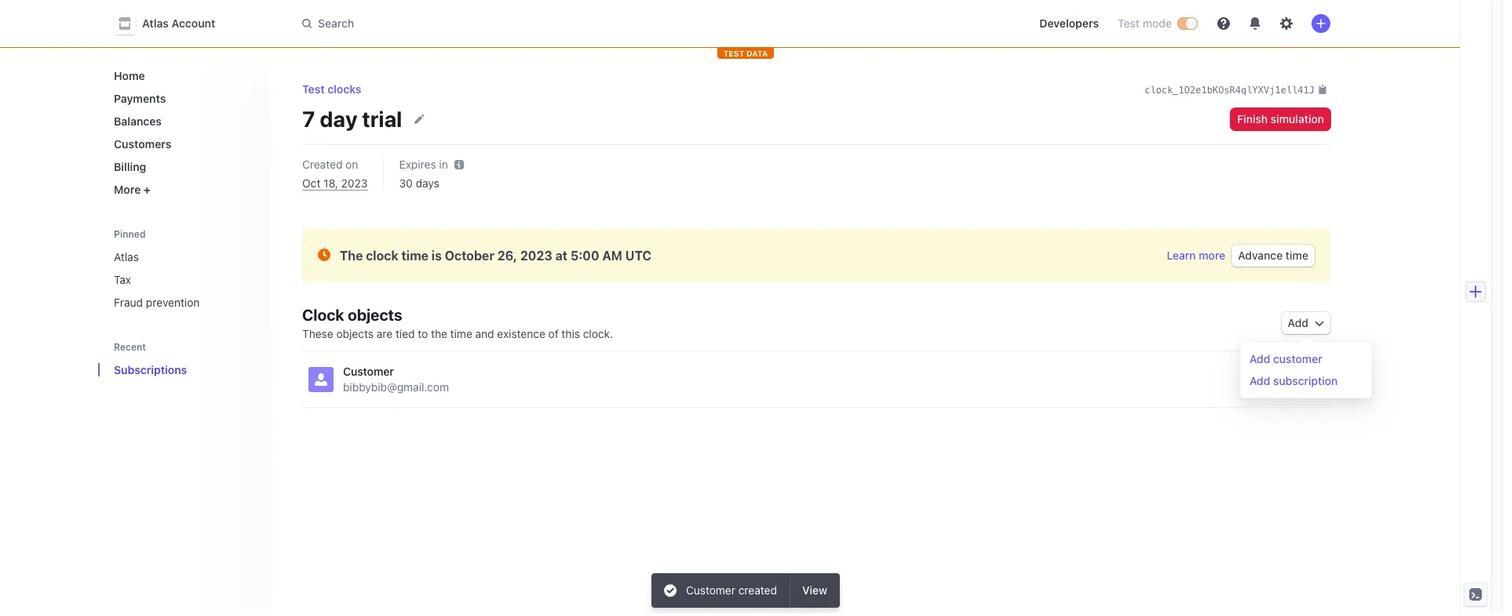 Task type: vqa. For each thing, say whether or not it's contained in the screenshot.
the left 2023
yes



Task type: describe. For each thing, give the bounding box(es) containing it.
tax link
[[108, 267, 258, 293]]

clock_1o2e1bkosr4qlyxvj1ell41j
[[1145, 85, 1315, 96]]

subscription
[[1274, 375, 1339, 388]]

add for add customer
[[1250, 353, 1271, 366]]

subscriptions
[[114, 364, 187, 377]]

recent
[[114, 342, 146, 353]]

these
[[302, 327, 334, 341]]

to
[[418, 327, 428, 341]]

utc
[[626, 249, 652, 263]]

26,
[[498, 249, 518, 263]]

test for test mode
[[1118, 16, 1140, 30]]

advance time
[[1239, 249, 1309, 262]]

30 days
[[399, 177, 440, 190]]

finish
[[1238, 112, 1269, 125]]

recent navigation links element
[[98, 335, 271, 383]]

finish simulation button
[[1232, 108, 1331, 130]]

trial
[[362, 106, 402, 132]]

clock.
[[583, 327, 613, 341]]

simulation
[[1271, 112, 1325, 125]]

clock_1o2e1bkosr4qlyxvj1ell41j button
[[1145, 82, 1328, 97]]

test mode
[[1118, 16, 1173, 30]]

time inside button
[[1286, 249, 1309, 262]]

prevention
[[146, 296, 200, 309]]

more
[[1200, 249, 1226, 262]]

1 vertical spatial 2023
[[521, 249, 553, 263]]

svg image
[[1315, 319, 1325, 328]]

billing
[[114, 160, 146, 174]]

are
[[377, 327, 393, 341]]

the
[[431, 327, 448, 341]]

am
[[603, 249, 623, 263]]

add subscription
[[1250, 375, 1339, 388]]

balances link
[[108, 108, 258, 134]]

learn
[[1167, 249, 1197, 262]]

created
[[302, 158, 343, 171]]

clocks
[[328, 82, 362, 96]]

0 horizontal spatial time
[[402, 249, 429, 263]]

help image
[[1218, 17, 1231, 30]]

oct
[[302, 177, 321, 190]]

the clock time is october 26, 2023 at 5:00 am utc
[[340, 249, 652, 263]]

+
[[144, 183, 151, 196]]

1 vertical spatial objects
[[337, 327, 374, 341]]

billing link
[[108, 154, 258, 180]]

Search search field
[[293, 9, 736, 38]]

and
[[476, 327, 494, 341]]

fraud
[[114, 296, 143, 309]]

existence
[[497, 327, 546, 341]]

days
[[416, 177, 440, 190]]

in
[[439, 158, 448, 171]]

Search text field
[[293, 9, 736, 38]]

account
[[172, 16, 216, 30]]

tied
[[396, 327, 415, 341]]

30
[[399, 177, 413, 190]]

time inside clock objects these objects are tied to the time and existence of this clock.
[[451, 327, 473, 341]]

on
[[346, 158, 358, 171]]

more +
[[114, 183, 151, 196]]

data
[[747, 49, 768, 58]]

payments link
[[108, 86, 258, 112]]

core navigation links element
[[108, 63, 258, 203]]

add for add subscription
[[1250, 375, 1271, 388]]

mode
[[1143, 16, 1173, 30]]

at
[[556, 249, 568, 263]]

created on oct 18, 2023
[[302, 158, 368, 190]]

atlas for atlas
[[114, 251, 139, 264]]

customers
[[114, 137, 172, 151]]

october
[[445, 249, 495, 263]]

finish simulation
[[1238, 112, 1325, 125]]

customers link
[[108, 131, 258, 157]]

payments
[[114, 92, 166, 105]]

bibbybib@gmail.com
[[343, 381, 449, 394]]

of
[[549, 327, 559, 341]]

test clocks
[[302, 82, 362, 96]]

add customer button
[[1244, 349, 1370, 371]]

advance
[[1239, 249, 1284, 262]]

pinned navigation links element
[[108, 221, 262, 316]]

expires
[[399, 158, 436, 171]]

expires in
[[399, 158, 448, 171]]

fraud prevention
[[114, 296, 200, 309]]

home
[[114, 69, 145, 82]]

atlas account
[[142, 16, 216, 30]]

pinned
[[114, 229, 146, 240]]

is
[[432, 249, 442, 263]]



Task type: locate. For each thing, give the bounding box(es) containing it.
0 horizontal spatial atlas
[[114, 251, 139, 264]]

2023
[[341, 177, 368, 190], [521, 249, 553, 263]]

0 vertical spatial test
[[1118, 16, 1140, 30]]

customer bibbybib@gmail.com
[[343, 365, 449, 394]]

1 horizontal spatial customer
[[686, 584, 736, 598]]

learn more
[[1167, 249, 1226, 262]]

customer up bibbybib@gmail.com
[[343, 365, 394, 379]]

atlas inside button
[[142, 16, 169, 30]]

2 horizontal spatial time
[[1286, 249, 1309, 262]]

atlas for atlas account
[[142, 16, 169, 30]]

objects up are
[[348, 306, 403, 324]]

pinned element
[[108, 244, 258, 316]]

0 vertical spatial 2023
[[341, 177, 368, 190]]

atlas account button
[[114, 13, 231, 35]]

subscriptions link
[[108, 357, 236, 383]]

0 horizontal spatial test
[[302, 82, 325, 96]]

2023 left 'at'
[[521, 249, 553, 263]]

test up 7 on the top left
[[302, 82, 325, 96]]

0 vertical spatial add
[[1288, 317, 1309, 330]]

1 horizontal spatial atlas
[[142, 16, 169, 30]]

test clocks link
[[302, 82, 362, 96]]

view button
[[790, 574, 840, 609]]

2 vertical spatial add
[[1250, 375, 1271, 388]]

the
[[340, 249, 363, 263]]

search
[[318, 16, 354, 30]]

customer for customer bibbybib@gmail.com
[[343, 365, 394, 379]]

2023 inside created on oct 18, 2023
[[341, 177, 368, 190]]

1 vertical spatial atlas
[[114, 251, 139, 264]]

clock
[[366, 249, 399, 263]]

1 horizontal spatial test
[[1118, 16, 1140, 30]]

customer
[[1274, 353, 1323, 366]]

test for test clocks
[[302, 82, 325, 96]]

test
[[724, 49, 745, 58]]

fraud prevention link
[[108, 290, 258, 316]]

7 day trial
[[302, 106, 402, 132]]

objects left are
[[337, 327, 374, 341]]

clock
[[302, 306, 344, 324]]

5:00
[[571, 249, 600, 263]]

add left customer
[[1250, 353, 1271, 366]]

advance time button
[[1232, 245, 1315, 267]]

settings image
[[1281, 17, 1293, 30]]

pin to navigation image
[[244, 364, 257, 377]]

test left mode
[[1118, 16, 1140, 30]]

0 horizontal spatial customer
[[343, 365, 394, 379]]

atlas
[[142, 16, 169, 30], [114, 251, 139, 264]]

customer created alert dialog
[[652, 574, 840, 609]]

test data
[[724, 49, 768, 58]]

1 vertical spatial customer
[[686, 584, 736, 598]]

objects
[[348, 306, 403, 324], [337, 327, 374, 341]]

1 horizontal spatial time
[[451, 327, 473, 341]]

add subscription link
[[1244, 371, 1370, 393]]

add button
[[1282, 313, 1331, 335]]

0 vertical spatial atlas
[[142, 16, 169, 30]]

add
[[1288, 317, 1309, 330], [1250, 353, 1271, 366], [1250, 375, 1271, 388]]

tax
[[114, 273, 131, 287]]

time right the
[[451, 327, 473, 341]]

home link
[[108, 63, 258, 89]]

time right advance
[[1286, 249, 1309, 262]]

oct 18, 2023 button
[[302, 176, 368, 192]]

view
[[803, 584, 828, 598]]

add customer
[[1250, 353, 1323, 366]]

this
[[562, 327, 580, 341]]

customer
[[343, 365, 394, 379], [686, 584, 736, 598]]

0 vertical spatial objects
[[348, 306, 403, 324]]

1 horizontal spatial 2023
[[521, 249, 553, 263]]

more
[[114, 183, 141, 196]]

customer left created
[[686, 584, 736, 598]]

day
[[320, 106, 358, 132]]

1 vertical spatial add
[[1250, 353, 1271, 366]]

customer inside alert dialog
[[686, 584, 736, 598]]

customer inside customer bibbybib@gmail.com
[[343, 365, 394, 379]]

atlas link
[[108, 244, 258, 270]]

time left 'is'
[[402, 249, 429, 263]]

created
[[739, 584, 777, 598]]

7
[[302, 106, 315, 132]]

2023 down on
[[341, 177, 368, 190]]

customer for customer created
[[686, 584, 736, 598]]

atlas left account
[[142, 16, 169, 30]]

1 vertical spatial test
[[302, 82, 325, 96]]

clock objects these objects are tied to the time and existence of this clock.
[[302, 306, 613, 341]]

0 vertical spatial customer
[[343, 365, 394, 379]]

add left the svg icon
[[1288, 317, 1309, 330]]

customer created
[[686, 584, 777, 598]]

add inside popup button
[[1288, 317, 1309, 330]]

atlas inside pinned element
[[114, 251, 139, 264]]

add inside "button"
[[1250, 353, 1271, 366]]

developers
[[1040, 16, 1100, 30]]

18,
[[324, 177, 338, 190]]

learn more link
[[1167, 248, 1226, 264]]

test
[[1118, 16, 1140, 30], [302, 82, 325, 96]]

atlas down pinned
[[114, 251, 139, 264]]

balances
[[114, 115, 162, 128]]

add for add
[[1288, 317, 1309, 330]]

add down "add customer"
[[1250, 375, 1271, 388]]

0 horizontal spatial 2023
[[341, 177, 368, 190]]

time
[[402, 249, 429, 263], [1286, 249, 1309, 262], [451, 327, 473, 341]]

developers link
[[1034, 11, 1106, 36]]



